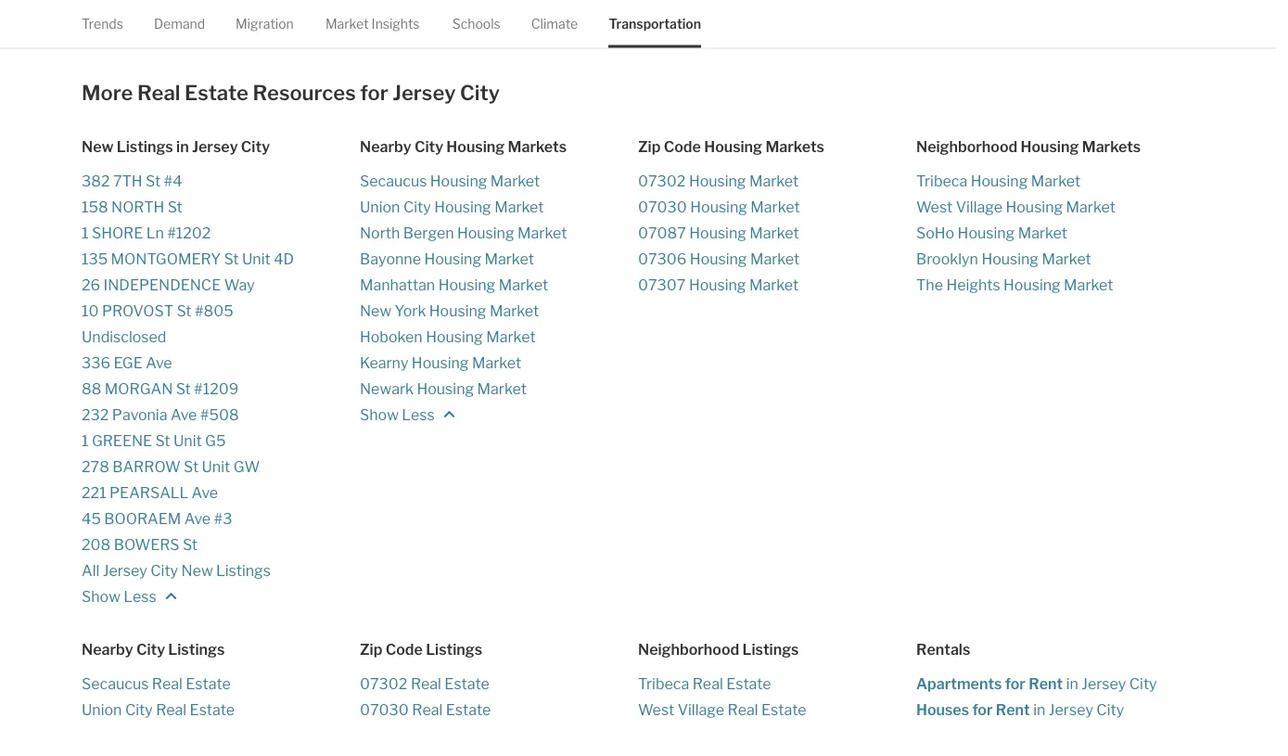 Task type: vqa. For each thing, say whether or not it's contained in the screenshot.
07030
yes



Task type: describe. For each thing, give the bounding box(es) containing it.
estate down tribeca real estate "link"
[[762, 701, 807, 719]]

0 vertical spatial ess
[[411, 406, 435, 424]]

west village housing market link
[[917, 195, 1195, 221]]

new listings in jersey city
[[82, 138, 270, 156]]

ave right ege at the left
[[146, 354, 172, 372]]

market down west village housing market link at right top
[[1019, 224, 1068, 242]]

secaucus for secaucus housing market union city housing market north bergen housing market bayonne housing market manhattan housing market new york housing market hoboken housing market kearny housing market newark housing market
[[360, 172, 427, 190]]

migration link
[[236, 0, 294, 48]]

trends link
[[82, 0, 123, 48]]

listings inside "zip code listings" heading
[[426, 641, 483, 659]]

07307 housing market link
[[638, 273, 917, 299]]

07306 housing market link
[[638, 247, 917, 273]]

382 7th st #4 link
[[82, 169, 360, 195]]

0 horizontal spatial ess
[[133, 588, 157, 606]]

1 shore ln #1202 link
[[82, 221, 360, 247]]

#3
[[214, 510, 232, 528]]

secaucus for secaucus real estate union city real estate
[[82, 675, 149, 693]]

07302 real estate link
[[360, 672, 638, 698]]

ave down 278 barrow st unit gw link on the bottom left
[[192, 484, 218, 502]]

trends
[[82, 16, 123, 32]]

undisclosed
[[82, 328, 167, 346]]

nearby city listings
[[82, 641, 225, 659]]

nearby city housing markets
[[360, 138, 567, 156]]

2 vertical spatial for
[[973, 701, 993, 719]]

climate link
[[531, 0, 578, 48]]

0 vertical spatial for
[[360, 81, 389, 106]]

zip for zip code listings
[[360, 641, 383, 659]]

tribeca real estate west village real estate
[[638, 675, 807, 719]]

houses
[[917, 701, 970, 719]]

secaucus housing market union city housing market north bergen housing market bayonne housing market manhattan housing market new york housing market hoboken housing market kearny housing market newark housing market
[[360, 172, 567, 398]]

07030 housing market link
[[638, 195, 917, 221]]

north bergen housing market link
[[360, 221, 638, 247]]

221
[[82, 484, 106, 502]]

market down "bayonne housing market" "link"
[[499, 276, 549, 294]]

#805
[[195, 302, 234, 320]]

schools
[[453, 16, 501, 32]]

market down kearny housing market link
[[477, 380, 527, 398]]

07302 for 07302 real estate 07030 real estate
[[360, 675, 408, 693]]

zip for zip code housing markets
[[638, 138, 661, 156]]

#1202
[[167, 224, 211, 242]]

estate up west village real estate link in the bottom of the page
[[727, 675, 772, 693]]

07302 real estate 07030 real estate
[[360, 675, 491, 719]]

transportation link
[[609, 0, 702, 48]]

zip code listings
[[360, 641, 483, 659]]

west village real estate link
[[638, 698, 917, 724]]

all jersey city new listings link
[[82, 558, 360, 584]]

232 pavonia ave #508 link
[[82, 403, 360, 428]]

ave left #508
[[171, 406, 197, 424]]

88 morgan st #1209 link
[[82, 377, 360, 403]]

#4
[[164, 172, 182, 190]]

montgomery
[[111, 250, 221, 268]]

0 horizontal spatial l
[[124, 588, 133, 606]]

07030 for real
[[360, 701, 409, 719]]

market down '07306 housing market' link on the top of the page
[[750, 276, 799, 294]]

new inside secaucus housing market union city housing market north bergen housing market bayonne housing market manhattan housing market new york housing market hoboken housing market kearny housing market newark housing market
[[360, 302, 392, 320]]

market down new york housing market "link"
[[486, 328, 536, 346]]

market up 07030 housing market link
[[750, 172, 799, 190]]

336
[[82, 354, 111, 372]]

market insights link
[[326, 0, 420, 48]]

neighborhood housing markets
[[917, 138, 1142, 156]]

the heights housing market link
[[917, 273, 1195, 299]]

kearny
[[360, 354, 409, 372]]

st down 45 booraem ave #3 link
[[183, 536, 198, 554]]

zip code housing markets
[[638, 138, 825, 156]]

hoboken
[[360, 328, 423, 346]]

g5
[[205, 432, 226, 450]]

union for secaucus housing market union city housing market north bergen housing market bayonne housing market manhattan housing market new york housing market hoboken housing market kearny housing market newark housing market
[[360, 198, 400, 216]]

union for secaucus real estate union city real estate
[[82, 701, 122, 719]]

0 horizontal spatial show
[[82, 588, 121, 606]]

greene
[[92, 432, 152, 450]]

07302 for 07302 housing market 07030 housing market 07087 housing market 07306 housing market 07307 housing market
[[638, 172, 686, 190]]

housing inside nearby city housing markets 'heading'
[[447, 138, 505, 156]]

pearsall
[[110, 484, 188, 502]]

in inside heading
[[176, 138, 189, 156]]

rentals heading
[[917, 640, 1195, 660]]

estate up new listings in jersey city heading
[[185, 81, 249, 106]]

market down "hoboken housing market" link
[[472, 354, 522, 372]]

insights
[[372, 16, 420, 32]]

1 vertical spatial in
[[1067, 675, 1079, 693]]

tribeca housing market link
[[917, 169, 1195, 195]]

tribeca housing market west village housing market soho housing market brooklyn housing market the heights housing market
[[917, 172, 1116, 294]]

secaucus housing market link
[[360, 169, 638, 195]]

1 vertical spatial unit
[[174, 432, 202, 450]]

ln
[[146, 224, 164, 242]]

ege
[[114, 354, 143, 372]]

market down secaucus housing market link
[[495, 198, 544, 216]]

hoboken housing market link
[[360, 325, 638, 351]]

market down tribeca housing market link
[[1067, 198, 1116, 216]]

nearby city listings heading
[[82, 640, 360, 660]]

bergen
[[403, 224, 454, 242]]

neighborhood housing markets heading
[[917, 137, 1195, 158]]

climate
[[531, 16, 578, 32]]

208
[[82, 536, 111, 554]]

bayonne housing market link
[[360, 247, 638, 273]]

north
[[360, 224, 400, 242]]

382 7th st #4 158 north st 1 shore ln #1202 135 montgomery st unit 4d 26 independence way 10 provost st #805 undisclosed 336 ege ave 88 morgan st #1209 232 pavonia ave #508 1 greene st unit g5 278 barrow st unit gw 221 pearsall ave 45 booraem ave #3 208 bowers st all jersey city new listings
[[82, 172, 294, 580]]

resources
[[253, 81, 356, 106]]

housing inside zip code housing markets heading
[[705, 138, 763, 156]]

demand
[[154, 16, 205, 32]]

soho
[[917, 224, 955, 242]]

26
[[82, 276, 100, 294]]

migration
[[236, 16, 294, 32]]

new york housing market link
[[360, 299, 638, 325]]

new inside heading
[[82, 138, 114, 156]]

market down union city housing market link
[[518, 224, 567, 242]]

1 vertical spatial for
[[1006, 675, 1026, 693]]

estate down secaucus real estate link
[[190, 701, 235, 719]]

zip code listings heading
[[360, 640, 638, 660]]

schools link
[[453, 0, 501, 48]]

all
[[82, 562, 100, 580]]

45 booraem ave #3 link
[[82, 506, 360, 532]]

market up union city housing market link
[[491, 172, 540, 190]]

union city real estate link
[[82, 698, 360, 724]]

221 pearsall ave link
[[82, 480, 360, 506]]

4d
[[274, 250, 294, 268]]

new inside 382 7th st #4 158 north st 1 shore ln #1202 135 montgomery st unit 4d 26 independence way 10 provost st #805 undisclosed 336 ege ave 88 morgan st #1209 232 pavonia ave #508 1 greene st unit g5 278 barrow st unit gw 221 pearsall ave 45 booraem ave #3 208 bowers st all jersey city new listings
[[181, 562, 213, 580]]

listings inside nearby city listings heading
[[168, 641, 225, 659]]

278
[[82, 458, 109, 476]]

listings inside neighborhood listings heading
[[743, 641, 799, 659]]



Task type: locate. For each thing, give the bounding box(es) containing it.
1 down 232
[[82, 432, 89, 450]]

0 vertical spatial rent
[[1029, 675, 1064, 693]]

1 vertical spatial neighborhood
[[638, 641, 740, 659]]

0 horizontal spatial 07030
[[360, 701, 409, 719]]

0 vertical spatial tribeca
[[917, 172, 968, 190]]

l
[[402, 406, 411, 424], [124, 588, 133, 606]]

0 horizontal spatial new
[[82, 138, 114, 156]]

city inside secaucus housing market union city housing market north bergen housing market bayonne housing market manhattan housing market new york housing market hoboken housing market kearny housing market newark housing market
[[404, 198, 431, 216]]

neighborhood inside heading
[[638, 641, 740, 659]]

382
[[82, 172, 110, 190]]

code inside zip code housing markets heading
[[664, 138, 701, 156]]

morgan
[[105, 380, 173, 398]]

0 horizontal spatial neighborhood
[[638, 641, 740, 659]]

heights
[[947, 276, 1001, 294]]

village for real
[[678, 701, 725, 719]]

tribeca inside tribeca housing market west village housing market soho housing market brooklyn housing market the heights housing market
[[917, 172, 968, 190]]

manhattan
[[360, 276, 435, 294]]

0 horizontal spatial village
[[678, 701, 725, 719]]

1 vertical spatial 07030
[[360, 701, 409, 719]]

0 horizontal spatial nearby
[[82, 641, 133, 659]]

unit left g5
[[174, 432, 202, 450]]

for down the apartments
[[973, 701, 993, 719]]

zip up 07302 real estate 07030 real estate
[[360, 641, 383, 659]]

07306
[[638, 250, 687, 268]]

0 vertical spatial show
[[360, 406, 399, 424]]

1 horizontal spatial village
[[957, 198, 1003, 216]]

0 horizontal spatial code
[[386, 641, 423, 659]]

village down neighborhood listings
[[678, 701, 725, 719]]

bayonne
[[360, 250, 421, 268]]

1 vertical spatial nearby
[[82, 641, 133, 659]]

code up the 07087 on the top
[[664, 138, 701, 156]]

0 vertical spatial unit
[[242, 250, 271, 268]]

code for listings
[[386, 641, 423, 659]]

1 vertical spatial l
[[124, 588, 133, 606]]

tribeca for tribeca housing market west village housing market soho housing market brooklyn housing market the heights housing market
[[917, 172, 968, 190]]

88
[[82, 380, 102, 398]]

transportation
[[609, 16, 702, 32]]

07030 down zip code listings
[[360, 701, 409, 719]]

158
[[82, 198, 108, 216]]

st up way
[[224, 250, 239, 268]]

new listings in jersey city heading
[[82, 137, 360, 158]]

show down "newark" on the bottom
[[360, 406, 399, 424]]

232
[[82, 406, 109, 424]]

pavonia
[[112, 406, 167, 424]]

45
[[82, 510, 101, 528]]

listings up secaucus real estate link
[[168, 641, 225, 659]]

union
[[360, 198, 400, 216], [82, 701, 122, 719]]

show down all
[[82, 588, 121, 606]]

tribeca for tribeca real estate west village real estate
[[638, 675, 690, 693]]

ess down bowers
[[133, 588, 157, 606]]

estate up 07030 real estate link
[[445, 675, 490, 693]]

0 vertical spatial neighborhood
[[917, 138, 1018, 156]]

0 horizontal spatial secaucus
[[82, 675, 149, 693]]

nearby
[[360, 138, 412, 156], [82, 641, 133, 659]]

1 horizontal spatial west
[[917, 198, 953, 216]]

market down manhattan housing market link
[[490, 302, 539, 320]]

2 vertical spatial unit
[[202, 458, 230, 476]]

0 vertical spatial zip
[[638, 138, 661, 156]]

housing inside neighborhood housing markets heading
[[1021, 138, 1080, 156]]

west inside tribeca housing market west village housing market soho housing market brooklyn housing market the heights housing market
[[917, 198, 953, 216]]

1 horizontal spatial zip
[[638, 138, 661, 156]]

show l ess
[[360, 406, 438, 424], [82, 588, 160, 606]]

listings up tribeca real estate "link"
[[743, 641, 799, 659]]

newark
[[360, 380, 414, 398]]

07030 for housing
[[638, 198, 688, 216]]

village inside tribeca housing market west village housing market soho housing market brooklyn housing market the heights housing market
[[957, 198, 1003, 216]]

1 vertical spatial west
[[638, 701, 675, 719]]

135 montgomery st unit 4d link
[[82, 247, 360, 273]]

markets
[[508, 138, 567, 156], [766, 138, 825, 156], [1083, 138, 1142, 156]]

demand link
[[154, 0, 205, 48]]

1 vertical spatial new
[[360, 302, 392, 320]]

st left #805 at the left of the page
[[177, 302, 192, 320]]

1 horizontal spatial markets
[[766, 138, 825, 156]]

0 vertical spatial in
[[176, 138, 189, 156]]

ess
[[411, 406, 435, 424], [133, 588, 157, 606]]

07087
[[638, 224, 687, 242]]

0 vertical spatial l
[[402, 406, 411, 424]]

l down "newark" on the bottom
[[402, 406, 411, 424]]

0 horizontal spatial tribeca
[[638, 675, 690, 693]]

07302
[[638, 172, 686, 190], [360, 675, 408, 693]]

st
[[146, 172, 161, 190], [168, 198, 183, 216], [224, 250, 239, 268], [177, 302, 192, 320], [176, 380, 191, 398], [155, 432, 170, 450], [184, 458, 199, 476], [183, 536, 198, 554]]

07302 up the 07087 on the top
[[638, 172, 686, 190]]

estate up union city real estate link
[[186, 675, 231, 693]]

market down soho housing market link
[[1043, 250, 1092, 268]]

code for housing
[[664, 138, 701, 156]]

2 horizontal spatial in
[[1067, 675, 1079, 693]]

1 vertical spatial village
[[678, 701, 725, 719]]

independence
[[104, 276, 221, 294]]

1 vertical spatial code
[[386, 641, 423, 659]]

nearby inside 'heading'
[[360, 138, 412, 156]]

0 vertical spatial secaucus
[[360, 172, 427, 190]]

0 vertical spatial union
[[360, 198, 400, 216]]

0 horizontal spatial show l ess
[[82, 588, 160, 606]]

1 vertical spatial union
[[82, 701, 122, 719]]

tribeca up soho
[[917, 172, 968, 190]]

code inside "zip code listings" heading
[[386, 641, 423, 659]]

2 horizontal spatial new
[[360, 302, 392, 320]]

1 vertical spatial 07302
[[360, 675, 408, 693]]

unit
[[242, 250, 271, 268], [174, 432, 202, 450], [202, 458, 230, 476]]

city inside 'heading'
[[415, 138, 444, 156]]

barrow
[[113, 458, 181, 476]]

show l ess down "newark" on the bottom
[[360, 406, 438, 424]]

west for tribeca real estate west village real estate
[[638, 701, 675, 719]]

st left #4
[[146, 172, 161, 190]]

2 markets from the left
[[766, 138, 825, 156]]

zip code housing markets heading
[[638, 137, 917, 158]]

1 horizontal spatial 07302
[[638, 172, 686, 190]]

union inside secaucus housing market union city housing market north bergen housing market bayonne housing market manhattan housing market new york housing market hoboken housing market kearny housing market newark housing market
[[360, 198, 400, 216]]

newark housing market link
[[360, 377, 638, 403]]

neighborhood for neighborhood housing markets
[[917, 138, 1018, 156]]

st down #4
[[168, 198, 183, 216]]

1 horizontal spatial union
[[360, 198, 400, 216]]

market down 07030 housing market link
[[750, 224, 800, 242]]

10 provost st #805 link
[[82, 299, 360, 325]]

2 vertical spatial in
[[1034, 701, 1046, 719]]

0 horizontal spatial markets
[[508, 138, 567, 156]]

rent down the apartments
[[997, 701, 1031, 719]]

estate
[[185, 81, 249, 106], [186, 675, 231, 693], [445, 675, 490, 693], [727, 675, 772, 693], [190, 701, 235, 719], [446, 701, 491, 719], [762, 701, 807, 719]]

0 vertical spatial show l ess
[[360, 406, 438, 424]]

new up "382"
[[82, 138, 114, 156]]

markets up tribeca housing market link
[[1083, 138, 1142, 156]]

1 vertical spatial tribeca
[[638, 675, 690, 693]]

neighborhood up soho
[[917, 138, 1018, 156]]

208 bowers st link
[[82, 532, 360, 558]]

secaucus inside secaucus housing market union city housing market north bergen housing market bayonne housing market manhattan housing market new york housing market hoboken housing market kearny housing market newark housing market
[[360, 172, 427, 190]]

1 horizontal spatial tribeca
[[917, 172, 968, 190]]

1 horizontal spatial l
[[402, 406, 411, 424]]

0 horizontal spatial in
[[176, 138, 189, 156]]

apartments
[[917, 675, 1003, 693]]

jersey inside 382 7th st #4 158 north st 1 shore ln #1202 135 montgomery st unit 4d 26 independence way 10 provost st #805 undisclosed 336 ege ave 88 morgan st #1209 232 pavonia ave #508 1 greene st unit g5 278 barrow st unit gw 221 pearsall ave 45 booraem ave #3 208 bowers st all jersey city new listings
[[103, 562, 147, 580]]

listings up 07302 real estate 07030 real estate
[[426, 641, 483, 659]]

market down 07087 housing market link
[[751, 250, 800, 268]]

07302 housing market 07030 housing market 07087 housing market 07306 housing market 07307 housing market
[[638, 172, 801, 294]]

0 vertical spatial 07302
[[638, 172, 686, 190]]

07307
[[638, 276, 686, 294]]

neighborhood for neighborhood listings
[[638, 641, 740, 659]]

union inside secaucus real estate union city real estate
[[82, 701, 122, 719]]

0 vertical spatial village
[[957, 198, 1003, 216]]

1 horizontal spatial 07030
[[638, 198, 688, 216]]

estate down 07302 real estate link
[[446, 701, 491, 719]]

gw
[[234, 458, 260, 476]]

unit down g5
[[202, 458, 230, 476]]

nearby city housing markets heading
[[360, 137, 638, 158]]

neighborhood inside heading
[[917, 138, 1018, 156]]

village inside tribeca real estate west village real estate
[[678, 701, 725, 719]]

1 vertical spatial zip
[[360, 641, 383, 659]]

market left insights
[[326, 16, 369, 32]]

in
[[176, 138, 189, 156], [1067, 675, 1079, 693], [1034, 701, 1046, 719]]

housing
[[447, 138, 505, 156], [705, 138, 763, 156], [1021, 138, 1080, 156], [430, 172, 488, 190], [689, 172, 747, 190], [971, 172, 1028, 190], [434, 198, 492, 216], [691, 198, 748, 216], [1006, 198, 1064, 216], [457, 224, 515, 242], [690, 224, 747, 242], [958, 224, 1015, 242], [424, 250, 482, 268], [690, 250, 747, 268], [982, 250, 1039, 268], [439, 276, 496, 294], [689, 276, 747, 294], [1004, 276, 1061, 294], [430, 302, 487, 320], [426, 328, 483, 346], [412, 354, 469, 372], [417, 380, 474, 398]]

07302 inside 07302 housing market 07030 housing market 07087 housing market 07306 housing market 07307 housing market
[[638, 172, 686, 190]]

code up 07302 real estate 07030 real estate
[[386, 641, 423, 659]]

07030 up the 07087 on the top
[[638, 198, 688, 216]]

tribeca inside tribeca real estate west village real estate
[[638, 675, 690, 693]]

unit left 4d
[[242, 250, 271, 268]]

for down rentals heading
[[1006, 675, 1026, 693]]

neighborhood listings heading
[[638, 640, 917, 660]]

west up soho
[[917, 198, 953, 216]]

2 vertical spatial new
[[181, 562, 213, 580]]

ess down "newark" on the bottom
[[411, 406, 435, 424]]

west inside tribeca real estate west village real estate
[[638, 701, 675, 719]]

07030 inside 07302 real estate 07030 real estate
[[360, 701, 409, 719]]

l down bowers
[[124, 588, 133, 606]]

market down brooklyn housing market link
[[1065, 276, 1114, 294]]

0 horizontal spatial west
[[638, 701, 675, 719]]

0 horizontal spatial zip
[[360, 641, 383, 659]]

city inside 382 7th st #4 158 north st 1 shore ln #1202 135 montgomery st unit 4d 26 independence way 10 provost st #805 undisclosed 336 ege ave 88 morgan st #1209 232 pavonia ave #508 1 greene st unit g5 278 barrow st unit gw 221 pearsall ave 45 booraem ave #3 208 bowers st all jersey city new listings
[[151, 562, 178, 580]]

1 vertical spatial show l ess
[[82, 588, 160, 606]]

158 north st link
[[82, 195, 360, 221]]

rent down rentals heading
[[1029, 675, 1064, 693]]

0 vertical spatial west
[[917, 198, 953, 216]]

07030 real estate link
[[360, 698, 638, 724]]

undisclosed link
[[82, 325, 360, 351]]

1 vertical spatial secaucus
[[82, 675, 149, 693]]

0 horizontal spatial union
[[82, 701, 122, 719]]

city inside secaucus real estate union city real estate
[[125, 701, 153, 719]]

1 horizontal spatial for
[[973, 701, 993, 719]]

1 vertical spatial show
[[82, 588, 121, 606]]

1 horizontal spatial new
[[181, 562, 213, 580]]

07302 housing market link
[[638, 169, 917, 195]]

secaucus up north
[[360, 172, 427, 190]]

1 horizontal spatial code
[[664, 138, 701, 156]]

markets for secaucus housing market
[[508, 138, 567, 156]]

markets up secaucus housing market link
[[508, 138, 567, 156]]

markets for 07302 housing market
[[766, 138, 825, 156]]

1 horizontal spatial show
[[360, 406, 399, 424]]

1 horizontal spatial nearby
[[360, 138, 412, 156]]

booraem
[[104, 510, 181, 528]]

0 horizontal spatial for
[[360, 81, 389, 106]]

market up west village housing market link at right top
[[1032, 172, 1081, 190]]

nearby up north
[[360, 138, 412, 156]]

listings down 208 bowers st link
[[216, 562, 271, 580]]

zip up the 07087 on the top
[[638, 138, 661, 156]]

market down "north bergen housing market" link
[[485, 250, 534, 268]]

union city housing market link
[[360, 195, 638, 221]]

1 greene st unit g5 link
[[82, 428, 360, 454]]

market down 07302 housing market link
[[751, 198, 801, 216]]

markets inside 'heading'
[[508, 138, 567, 156]]

0 vertical spatial 07030
[[638, 198, 688, 216]]

markets up 07302 housing market link
[[766, 138, 825, 156]]

listings inside new listings in jersey city heading
[[117, 138, 173, 156]]

for down market insights "link"
[[360, 81, 389, 106]]

village for housing
[[957, 198, 1003, 216]]

st up barrow
[[155, 432, 170, 450]]

0 vertical spatial 1
[[82, 224, 89, 242]]

neighborhood up tribeca real estate west village real estate on the bottom
[[638, 641, 740, 659]]

brooklyn
[[917, 250, 979, 268]]

1 horizontal spatial ess
[[411, 406, 435, 424]]

york
[[395, 302, 426, 320]]

26 independence way link
[[82, 273, 360, 299]]

secaucus down nearby city listings
[[82, 675, 149, 693]]

west
[[917, 198, 953, 216], [638, 701, 675, 719]]

apartments for rent in jersey city houses for rent in jersey city
[[917, 675, 1158, 719]]

2 1 from the top
[[82, 432, 89, 450]]

tribeca down neighborhood listings
[[638, 675, 690, 693]]

jersey inside heading
[[192, 138, 238, 156]]

7th
[[113, 172, 143, 190]]

nearby inside heading
[[82, 641, 133, 659]]

0 vertical spatial code
[[664, 138, 701, 156]]

listings up "7th"
[[117, 138, 173, 156]]

1 horizontal spatial neighborhood
[[917, 138, 1018, 156]]

07302 inside 07302 real estate 07030 real estate
[[360, 675, 408, 693]]

ave left #3
[[184, 510, 211, 528]]

nearby up secaucus real estate union city real estate
[[82, 641, 133, 659]]

zip
[[638, 138, 661, 156], [360, 641, 383, 659]]

provost
[[102, 302, 174, 320]]

west down neighborhood listings
[[638, 701, 675, 719]]

nearby for nearby city housing markets
[[360, 138, 412, 156]]

tribeca real estate link
[[638, 672, 917, 698]]

north
[[111, 198, 165, 216]]

07030 inside 07302 housing market 07030 housing market 07087 housing market 07306 housing market 07307 housing market
[[638, 198, 688, 216]]

07302 down zip code listings
[[360, 675, 408, 693]]

2 horizontal spatial markets
[[1083, 138, 1142, 156]]

new down 208 bowers st link
[[181, 562, 213, 580]]

union up north
[[360, 198, 400, 216]]

1 vertical spatial rent
[[997, 701, 1031, 719]]

278 barrow st unit gw link
[[82, 454, 360, 480]]

1 horizontal spatial secaucus
[[360, 172, 427, 190]]

0 vertical spatial new
[[82, 138, 114, 156]]

st down 1 greene st unit g5 link
[[184, 458, 199, 476]]

market inside "link"
[[326, 16, 369, 32]]

1 horizontal spatial in
[[1034, 701, 1046, 719]]

neighborhood listings
[[638, 641, 799, 659]]

1 up 135
[[82, 224, 89, 242]]

west for tribeca housing market west village housing market soho housing market brooklyn housing market the heights housing market
[[917, 198, 953, 216]]

kearny housing market link
[[360, 351, 638, 377]]

1 horizontal spatial show l ess
[[360, 406, 438, 424]]

shore
[[92, 224, 143, 242]]

markets inside heading
[[766, 138, 825, 156]]

market insights
[[326, 16, 420, 32]]

union down nearby city listings
[[82, 701, 122, 719]]

new
[[82, 138, 114, 156], [360, 302, 392, 320], [181, 562, 213, 580]]

secaucus inside secaucus real estate union city real estate
[[82, 675, 149, 693]]

2 horizontal spatial for
[[1006, 675, 1026, 693]]

markets inside heading
[[1083, 138, 1142, 156]]

village up brooklyn
[[957, 198, 1003, 216]]

1 1 from the top
[[82, 224, 89, 242]]

manhattan housing market link
[[360, 273, 638, 299]]

0 horizontal spatial 07302
[[360, 675, 408, 693]]

1 vertical spatial ess
[[133, 588, 157, 606]]

st left #1209
[[176, 380, 191, 398]]

1 vertical spatial 1
[[82, 432, 89, 450]]

secaucus
[[360, 172, 427, 190], [82, 675, 149, 693]]

3 markets from the left
[[1083, 138, 1142, 156]]

show l ess down all
[[82, 588, 160, 606]]

rentals
[[917, 641, 971, 659]]

135
[[82, 250, 108, 268]]

nearby for nearby city listings
[[82, 641, 133, 659]]

listings inside 382 7th st #4 158 north st 1 shore ln #1202 135 montgomery st unit 4d 26 independence way 10 provost st #805 undisclosed 336 ege ave 88 morgan st #1209 232 pavonia ave #508 1 greene st unit g5 278 barrow st unit gw 221 pearsall ave 45 booraem ave #3 208 bowers st all jersey city new listings
[[216, 562, 271, 580]]

0 vertical spatial nearby
[[360, 138, 412, 156]]

new up hoboken
[[360, 302, 392, 320]]

way
[[224, 276, 255, 294]]

1 markets from the left
[[508, 138, 567, 156]]



